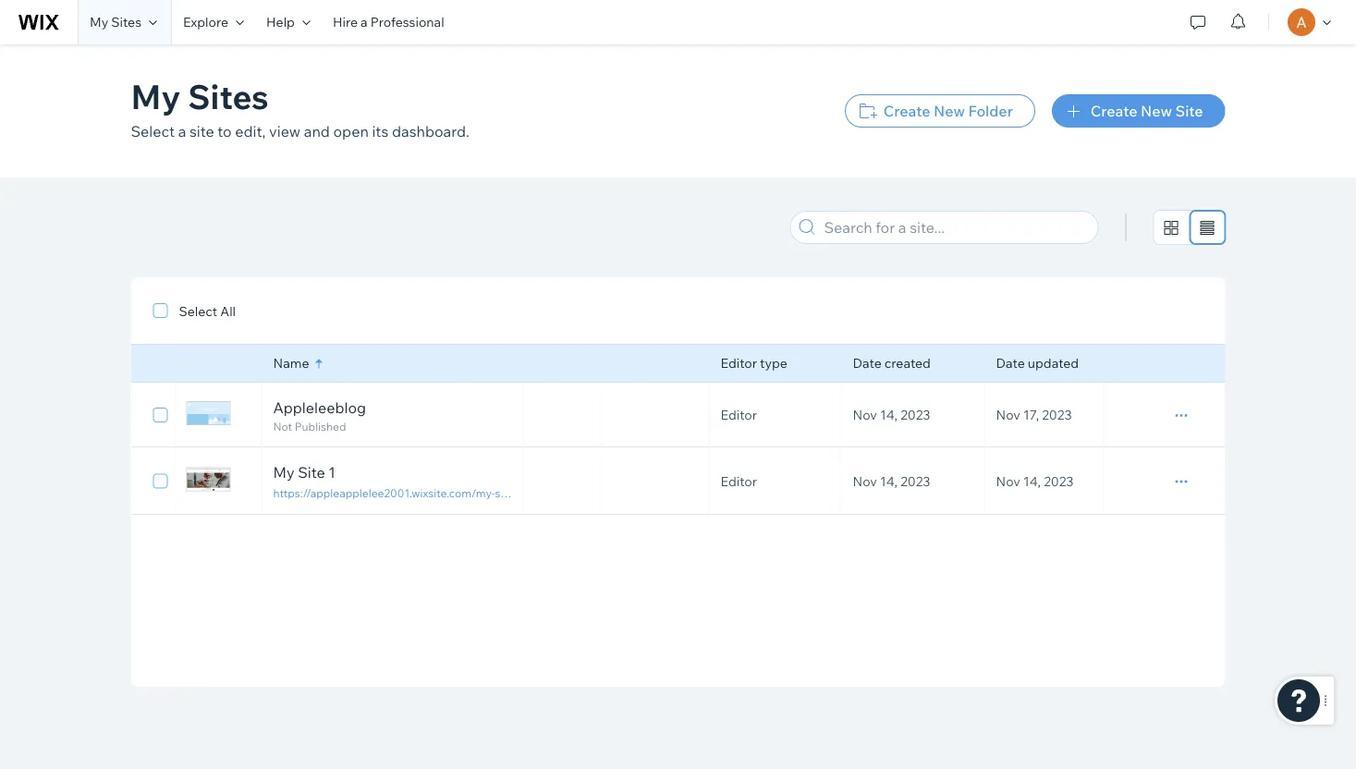 Task type: locate. For each thing, give the bounding box(es) containing it.
1 horizontal spatial a
[[361, 14, 368, 30]]

1 create from the left
[[884, 102, 931, 120]]

0 vertical spatial 1
[[329, 463, 336, 482]]

1 vertical spatial my
[[131, 75, 181, 117]]

nov 14, 2023 for my site 1
[[853, 473, 931, 489]]

create for create new site
[[1091, 102, 1138, 120]]

view
[[269, 122, 301, 141]]

1 horizontal spatial 1
[[517, 486, 522, 500]]

2 editor from the top
[[721, 407, 757, 423]]

0 horizontal spatial select
[[131, 122, 175, 141]]

create
[[884, 102, 931, 120], [1091, 102, 1138, 120]]

updated
[[1028, 355, 1079, 371]]

1 vertical spatial a
[[178, 122, 186, 141]]

0 horizontal spatial site
[[298, 463, 325, 482]]

select left the all
[[179, 303, 217, 319]]

0 vertical spatial my
[[90, 14, 108, 30]]

date updated
[[996, 355, 1079, 371]]

None checkbox
[[153, 404, 168, 426], [153, 470, 168, 492], [153, 404, 168, 426], [153, 470, 168, 492]]

0 horizontal spatial new
[[934, 102, 965, 120]]

1
[[329, 463, 336, 482], [517, 486, 522, 500]]

1 horizontal spatial create
[[1091, 102, 1138, 120]]

date left created
[[853, 355, 882, 371]]

14,
[[880, 407, 898, 423], [880, 473, 898, 489], [1024, 473, 1041, 489]]

new for folder
[[934, 102, 965, 120]]

0 vertical spatial editor
[[721, 355, 757, 371]]

sites up to
[[188, 75, 269, 117]]

my inside my site 1 https://appleapplelee2001.wixsite.com/my-site-1
[[273, 463, 295, 482]]

select inside my sites select a site to edit, view and open its dashboard.
[[131, 122, 175, 141]]

nov
[[853, 407, 877, 423], [996, 407, 1021, 423], [853, 473, 877, 489], [996, 473, 1021, 489]]

a
[[361, 14, 368, 30], [178, 122, 186, 141]]

1 vertical spatial site
[[298, 463, 325, 482]]

1 horizontal spatial site
[[1176, 102, 1204, 120]]

1 horizontal spatial sites
[[188, 75, 269, 117]]

a inside my sites select a site to edit, view and open its dashboard.
[[178, 122, 186, 141]]

my inside my sites select a site to edit, view and open its dashboard.
[[131, 75, 181, 117]]

new
[[934, 102, 965, 120], [1141, 102, 1172, 120]]

0 vertical spatial select
[[131, 122, 175, 141]]

select left "site"
[[131, 122, 175, 141]]

1 horizontal spatial date
[[996, 355, 1025, 371]]

0 horizontal spatial sites
[[111, 14, 142, 30]]

0 vertical spatial sites
[[111, 14, 142, 30]]

editor
[[721, 355, 757, 371], [721, 407, 757, 423], [721, 473, 757, 489]]

type
[[760, 355, 788, 371]]

create new site
[[1091, 102, 1204, 120]]

nov 17, 2023
[[996, 407, 1072, 423]]

1 horizontal spatial my
[[131, 75, 181, 117]]

2 new from the left
[[1141, 102, 1172, 120]]

3 editor from the top
[[721, 473, 757, 489]]

1 vertical spatial 1
[[517, 486, 522, 500]]

0 horizontal spatial create
[[884, 102, 931, 120]]

dashboard.
[[392, 122, 470, 141]]

2 vertical spatial editor
[[721, 473, 757, 489]]

create new site button
[[1052, 94, 1226, 128]]

nov 14, 2023
[[853, 407, 931, 423], [853, 473, 931, 489], [996, 473, 1074, 489]]

a left "site"
[[178, 122, 186, 141]]

2 create from the left
[[1091, 102, 1138, 120]]

open
[[333, 122, 369, 141]]

17,
[[1024, 407, 1039, 423]]

name
[[273, 355, 309, 371]]

1 date from the left
[[853, 355, 882, 371]]

my for my sites
[[131, 75, 181, 117]]

14, for my site 1
[[880, 473, 898, 489]]

create inside button
[[1091, 102, 1138, 120]]

site
[[1176, 102, 1204, 120], [298, 463, 325, 482]]

2 date from the left
[[996, 355, 1025, 371]]

2023
[[901, 407, 931, 423], [1042, 407, 1072, 423], [901, 473, 931, 489], [1044, 473, 1074, 489]]

sites inside my sites select a site to edit, view and open its dashboard.
[[188, 75, 269, 117]]

https://appleapplelee2001.wixsite.com/my-
[[273, 486, 495, 500]]

select inside option
[[179, 303, 217, 319]]

a right hire
[[361, 14, 368, 30]]

new inside button
[[1141, 102, 1172, 120]]

create inside "button"
[[884, 102, 931, 120]]

1 vertical spatial editor
[[721, 407, 757, 423]]

date left updated
[[996, 355, 1025, 371]]

1 horizontal spatial new
[[1141, 102, 1172, 120]]

2 vertical spatial my
[[273, 463, 295, 482]]

0 vertical spatial a
[[361, 14, 368, 30]]

sites
[[111, 14, 142, 30], [188, 75, 269, 117]]

editor type
[[721, 355, 788, 371]]

date
[[853, 355, 882, 371], [996, 355, 1025, 371]]

my
[[90, 14, 108, 30], [131, 75, 181, 117], [273, 463, 295, 482]]

1 horizontal spatial select
[[179, 303, 217, 319]]

1 vertical spatial sites
[[188, 75, 269, 117]]

1 vertical spatial select
[[179, 303, 217, 319]]

sites for my sites
[[111, 14, 142, 30]]

sites left explore
[[111, 14, 142, 30]]

new inside "button"
[[934, 102, 965, 120]]

create new folder
[[884, 102, 1013, 120]]

2 horizontal spatial my
[[273, 463, 295, 482]]

hire
[[333, 14, 358, 30]]

0 horizontal spatial 1
[[329, 463, 336, 482]]

select all
[[179, 303, 236, 319]]

0 horizontal spatial date
[[853, 355, 882, 371]]

1 new from the left
[[934, 102, 965, 120]]

0 vertical spatial site
[[1176, 102, 1204, 120]]

https://appleapplelee2001.wixsite.com/my-site-1 button
[[273, 485, 522, 501]]

my sites select a site to edit, view and open its dashboard.
[[131, 75, 470, 141]]

0 horizontal spatial a
[[178, 122, 186, 141]]

select
[[131, 122, 175, 141], [179, 303, 217, 319]]

date for date updated
[[996, 355, 1025, 371]]



Task type: describe. For each thing, give the bounding box(es) containing it.
site-
[[495, 486, 517, 500]]

appleleeblog image
[[186, 401, 231, 425]]

its
[[372, 122, 389, 141]]

site
[[190, 122, 214, 141]]

explore
[[183, 14, 228, 30]]

my sites
[[90, 14, 142, 30]]

new for site
[[1141, 102, 1172, 120]]

edit,
[[235, 122, 266, 141]]

appleleeblog
[[273, 399, 366, 417]]

help
[[266, 14, 295, 30]]

my site 1 image
[[186, 467, 231, 491]]

site inside button
[[1176, 102, 1204, 120]]

editor for appleleeblog
[[721, 407, 757, 423]]

editor for my site 1
[[721, 473, 757, 489]]

hire a professional link
[[322, 0, 456, 44]]

not
[[273, 420, 292, 434]]

14, for appleleeblog
[[880, 407, 898, 423]]

1 editor from the top
[[721, 355, 757, 371]]

Search for a site... field
[[819, 212, 1093, 243]]

date created
[[853, 355, 931, 371]]

appleleeblog not published
[[273, 399, 366, 434]]

create new folder button
[[845, 94, 1035, 128]]

date for date created
[[853, 355, 882, 371]]

Select All checkbox
[[153, 300, 236, 322]]

hire a professional
[[333, 14, 444, 30]]

created
[[885, 355, 931, 371]]

0 horizontal spatial my
[[90, 14, 108, 30]]

site inside my site 1 https://appleapplelee2001.wixsite.com/my-site-1
[[298, 463, 325, 482]]

to
[[218, 122, 232, 141]]

folder
[[969, 102, 1013, 120]]

my for my site 1
[[273, 463, 295, 482]]

nov 14, 2023 for appleleeblog
[[853, 407, 931, 423]]

published
[[295, 420, 346, 434]]

all
[[220, 303, 236, 319]]

and
[[304, 122, 330, 141]]

my site 1 https://appleapplelee2001.wixsite.com/my-site-1
[[273, 463, 522, 500]]

professional
[[371, 14, 444, 30]]

create for create new folder
[[884, 102, 931, 120]]

help button
[[255, 0, 322, 44]]

sites for my sites select a site to edit, view and open its dashboard.
[[188, 75, 269, 117]]



Task type: vqa. For each thing, say whether or not it's contained in the screenshot.
Upgrade to the middle
no



